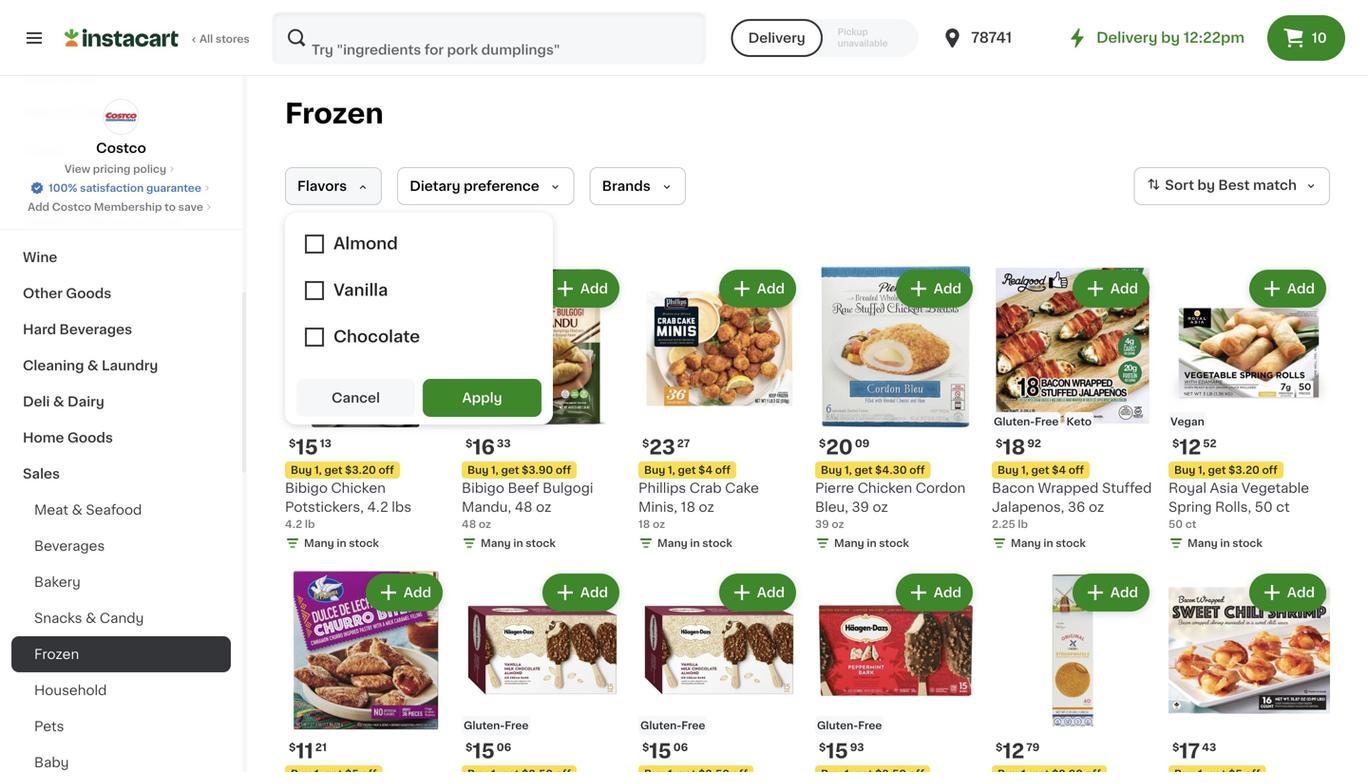 Task type: vqa. For each thing, say whether or not it's contained in the screenshot.


Task type: describe. For each thing, give the bounding box(es) containing it.
$ inside $ 15 13
[[289, 439, 296, 449]]

many in stock for 18
[[1011, 538, 1086, 549]]

dairy
[[67, 395, 104, 409]]

many for 18
[[1011, 538, 1041, 549]]

buy for 23
[[644, 465, 666, 476]]

snacks & candy
[[34, 612, 144, 625]]

apply button
[[423, 379, 542, 417]]

$ 15 93
[[819, 742, 864, 762]]

beverages inside beverages link
[[34, 540, 105, 553]]

delivery button
[[731, 19, 823, 57]]

beef
[[508, 482, 539, 495]]

goods for paper goods
[[66, 179, 112, 192]]

$ 15 13
[[289, 438, 332, 458]]

2 06 from the left
[[674, 743, 688, 753]]

pricing
[[93, 164, 131, 174]]

chicken for 15
[[331, 482, 386, 495]]

home goods link
[[11, 420, 231, 456]]

beer
[[23, 106, 55, 120]]

deli
[[23, 395, 50, 409]]

lbs
[[392, 501, 412, 514]]

12 for $ 12 79
[[1003, 742, 1025, 762]]

lb inside bacon wrapped stuffed jalapenos, 36 oz 2.25 lb
[[1018, 519, 1028, 530]]

get for 20
[[855, 465, 873, 476]]

care
[[149, 215, 182, 228]]

$ inside $ 18 92
[[996, 439, 1003, 449]]

pets link
[[11, 709, 231, 745]]

1 horizontal spatial 48
[[515, 501, 533, 514]]

beer & cider link
[[11, 95, 231, 131]]

get for 23
[[678, 465, 696, 476]]

electronics
[[23, 70, 100, 84]]

rolls,
[[1216, 501, 1252, 514]]

minis,
[[639, 501, 678, 514]]

$ inside "$ 11 21"
[[289, 743, 296, 753]]

many for 12
[[1188, 538, 1218, 549]]

household link
[[11, 673, 231, 709]]

oz down "buy 1, get $4.30 off"
[[873, 501, 888, 514]]

& for cleaning
[[87, 359, 98, 373]]

liquor
[[23, 143, 67, 156]]

1 vertical spatial 50
[[1169, 519, 1183, 530]]

costco logo image
[[103, 99, 139, 135]]

mandu,
[[462, 501, 511, 514]]

$ inside $ 17 43
[[1173, 743, 1180, 753]]

by for sort
[[1198, 179, 1215, 192]]

instacart logo image
[[65, 27, 179, 49]]

frozen link
[[11, 637, 231, 673]]

1 horizontal spatial ct
[[1277, 501, 1290, 514]]

buy 1, get $3.20 off for 12
[[1175, 465, 1278, 476]]

43
[[1202, 743, 1217, 753]]

buy 1, get $3.90 off
[[468, 465, 571, 476]]

home goods
[[23, 431, 113, 445]]

pierre chicken cordon bleu, 39 oz 39 oz
[[815, 482, 966, 530]]

stock for 18
[[1056, 538, 1086, 549]]

oz down bleu,
[[832, 519, 844, 530]]

off for 18
[[1069, 465, 1084, 476]]

keto
[[1067, 417, 1092, 427]]

buy for 16
[[468, 465, 489, 476]]

$3.20 for 12
[[1229, 465, 1260, 476]]

hard
[[23, 323, 56, 336]]

membership
[[94, 202, 162, 212]]

health & personal care link
[[11, 203, 231, 239]]

all stores link
[[65, 11, 251, 65]]

1 vertical spatial frozen
[[34, 648, 79, 661]]

get for 16
[[501, 465, 519, 476]]

100%
[[49, 183, 77, 193]]

cleaning
[[23, 359, 84, 373]]

1 06 from the left
[[497, 743, 511, 753]]

bibigo chicken potstickers, 4.2 lbs 4.2 lb
[[285, 482, 412, 530]]

oz down crab
[[699, 501, 715, 514]]

snacks
[[34, 612, 82, 625]]

bibigo beef bulgogi mandu, 48 oz 48 oz
[[462, 482, 593, 530]]

bacon
[[992, 482, 1035, 495]]

20
[[826, 438, 853, 458]]

$ 11 21
[[289, 742, 327, 762]]

household
[[34, 684, 107, 698]]

$ inside $ 12 52
[[1173, 439, 1180, 449]]

spring
[[1169, 501, 1212, 514]]

1 horizontal spatial 50
[[1255, 501, 1273, 514]]

pets
[[34, 720, 64, 734]]

apply
[[462, 392, 502, 405]]

pierre
[[815, 482, 854, 495]]

baby link
[[11, 745, 231, 773]]

many for 23
[[658, 538, 688, 549]]

product group containing 20
[[815, 266, 977, 555]]

stock for 12
[[1233, 538, 1263, 549]]

off for 15
[[379, 465, 394, 476]]

buy for 12
[[1175, 465, 1196, 476]]

get for 18
[[1032, 465, 1050, 476]]

1 gluten-free from the left
[[464, 721, 529, 731]]

$ inside "$ 16 33"
[[466, 439, 473, 449]]

27
[[677, 439, 690, 449]]

1 vertical spatial costco
[[52, 202, 91, 212]]

seafood
[[86, 504, 142, 517]]

by for delivery
[[1161, 31, 1180, 45]]

product group containing 11
[[285, 570, 447, 773]]

add costco membership to save link
[[28, 200, 215, 215]]

bulgogi
[[543, 482, 593, 495]]

1, for 12
[[1198, 465, 1206, 476]]

laundry
[[102, 359, 158, 373]]

1 vertical spatial 48
[[462, 519, 476, 530]]

best
[[1219, 179, 1250, 192]]

stock for 23
[[703, 538, 733, 549]]

2 $ 15 06 from the left
[[642, 742, 688, 762]]

0 vertical spatial 4.2
[[367, 501, 388, 514]]

flavors button
[[285, 167, 382, 205]]

$ inside $ 23 27
[[642, 439, 649, 449]]

cider
[[73, 106, 110, 120]]

stock for 15
[[349, 538, 379, 549]]

meat & seafood link
[[11, 492, 231, 528]]

buy 1, get $3.20 off for 15
[[291, 465, 394, 476]]

beverages inside hard beverages link
[[59, 323, 132, 336]]

100% satisfaction guarantee button
[[30, 177, 213, 196]]

1 $ 15 06 from the left
[[466, 742, 511, 762]]

$ 23 27
[[642, 438, 690, 458]]

policy
[[133, 164, 166, 174]]

cleaning & laundry link
[[11, 348, 231, 384]]

bibigo for 16
[[462, 482, 505, 495]]

hard beverages link
[[11, 312, 231, 348]]

1 vertical spatial 18
[[681, 501, 696, 514]]

all
[[200, 34, 213, 44]]

many in stock for 23
[[658, 538, 733, 549]]

$ 17 43
[[1173, 742, 1217, 762]]

many in stock for 16
[[481, 538, 556, 549]]

view pricing policy
[[65, 164, 166, 174]]

stock for 20
[[879, 538, 909, 549]]

sales link
[[11, 456, 231, 492]]

$4.30
[[875, 465, 907, 476]]

bakery link
[[11, 564, 231, 601]]

cancel
[[332, 392, 380, 405]]

$ inside $ 20 09
[[819, 439, 826, 449]]

52
[[1203, 439, 1217, 449]]

to
[[165, 202, 176, 212]]

view pricing policy link
[[65, 162, 178, 177]]

flavors
[[297, 180, 347, 193]]

many for 20
[[834, 538, 865, 549]]

health
[[23, 215, 68, 228]]

liquor link
[[11, 131, 231, 167]]

$4 for 23
[[699, 465, 713, 476]]

$3.20 for 15
[[345, 465, 376, 476]]



Task type: locate. For each thing, give the bounding box(es) containing it.
6 1, from the left
[[1198, 465, 1206, 476]]

1 horizontal spatial by
[[1198, 179, 1215, 192]]

bibigo up "potstickers,"
[[285, 482, 328, 495]]

5 in from the left
[[1044, 538, 1054, 549]]

1 vertical spatial 4.2
[[285, 519, 302, 530]]

$3.20 up "asia"
[[1229, 465, 1260, 476]]

3 many in stock from the left
[[658, 538, 733, 549]]

buy up "phillips"
[[644, 465, 666, 476]]

in down bibigo beef bulgogi mandu, 48 oz 48 oz
[[514, 538, 523, 549]]

off up bulgogi
[[556, 465, 571, 476]]

paper goods link
[[11, 167, 231, 203]]

1, up "pierre" at the bottom
[[845, 465, 852, 476]]

buy 1, get $4 off
[[644, 465, 731, 476], [998, 465, 1084, 476]]

0 horizontal spatial bibigo
[[285, 482, 328, 495]]

delivery by 12:22pm
[[1097, 31, 1245, 45]]

0 horizontal spatial frozen
[[34, 648, 79, 661]]

50 down spring
[[1169, 519, 1183, 530]]

2 gluten-free from the left
[[641, 721, 706, 731]]

5 off from the left
[[1069, 465, 1084, 476]]

delivery for delivery
[[749, 31, 806, 45]]

0 horizontal spatial buy 1, get $4 off
[[644, 465, 731, 476]]

0 vertical spatial 50
[[1255, 501, 1273, 514]]

in down bibigo chicken potstickers, 4.2 lbs 4.2 lb
[[337, 538, 346, 549]]

0 horizontal spatial 12
[[1003, 742, 1025, 762]]

in down phillips crab cake minis, 18 oz 18 oz
[[690, 538, 700, 549]]

buy 1, get $4 off for 18
[[998, 465, 1084, 476]]

$4 for 18
[[1052, 465, 1066, 476]]

ct down spring
[[1186, 519, 1197, 530]]

$ inside $ 12 79
[[996, 743, 1003, 753]]

& for health
[[72, 215, 83, 228]]

in down pierre chicken cordon bleu, 39 oz 39 oz
[[867, 538, 877, 549]]

100% satisfaction guarantee
[[49, 183, 201, 193]]

stuffed
[[1102, 482, 1152, 495]]

off
[[379, 465, 394, 476], [556, 465, 571, 476], [715, 465, 731, 476], [910, 465, 925, 476], [1069, 465, 1084, 476], [1262, 465, 1278, 476]]

get down "09"
[[855, 465, 873, 476]]

1, for 16
[[491, 465, 499, 476]]

5 1, from the left
[[1022, 465, 1029, 476]]

1 horizontal spatial delivery
[[1097, 31, 1158, 45]]

bibigo up mandu,
[[462, 482, 505, 495]]

bibigo inside bibigo beef bulgogi mandu, 48 oz 48 oz
[[462, 482, 505, 495]]

12 left '79'
[[1003, 742, 1025, 762]]

0 horizontal spatial chicken
[[331, 482, 386, 495]]

dietary
[[410, 180, 461, 193]]

buy 1, get $4 off for 23
[[644, 465, 731, 476]]

many in stock down rolls,
[[1188, 538, 1263, 549]]

1 horizontal spatial bibigo
[[462, 482, 505, 495]]

6 in from the left
[[1221, 538, 1230, 549]]

1 horizontal spatial 12
[[1180, 438, 1201, 458]]

1 horizontal spatial 18
[[681, 501, 696, 514]]

0 horizontal spatial ct
[[1186, 519, 1197, 530]]

get up "asia"
[[1208, 465, 1226, 476]]

48 down beef
[[515, 501, 533, 514]]

2 many from the left
[[481, 538, 511, 549]]

4 1, from the left
[[845, 465, 852, 476]]

meat & seafood
[[34, 504, 142, 517]]

2 buy 1, get $4 off from the left
[[998, 465, 1084, 476]]

0 vertical spatial goods
[[66, 179, 112, 192]]

$ 20 09
[[819, 438, 870, 458]]

beverages link
[[11, 528, 231, 564]]

many for 15
[[304, 538, 334, 549]]

39 down bleu,
[[815, 519, 829, 530]]

by left 12:22pm
[[1161, 31, 1180, 45]]

match
[[1253, 179, 1297, 192]]

home
[[23, 431, 64, 445]]

12 left 52
[[1180, 438, 1201, 458]]

5 many in stock from the left
[[1011, 538, 1086, 549]]

1 horizontal spatial $ 15 06
[[642, 742, 688, 762]]

buy up bacon
[[998, 465, 1019, 476]]

1 horizontal spatial 39
[[852, 501, 869, 514]]

1 horizontal spatial 06
[[674, 743, 688, 753]]

2 in from the left
[[514, 538, 523, 549]]

1 buy 1, get $3.20 off from the left
[[291, 465, 394, 476]]

1 $3.20 from the left
[[345, 465, 376, 476]]

1 $4 from the left
[[699, 465, 713, 476]]

17
[[1180, 742, 1200, 762]]

1 chicken from the left
[[331, 482, 386, 495]]

& right the beer
[[58, 106, 69, 120]]

delivery inside delivery by 12:22pm link
[[1097, 31, 1158, 45]]

add costco membership to save
[[28, 202, 203, 212]]

& inside cleaning & laundry "link"
[[87, 359, 98, 373]]

bacon wrapped stuffed jalapenos, 36 oz 2.25 lb
[[992, 482, 1152, 530]]

buy down $ 15 13
[[291, 465, 312, 476]]

6 off from the left
[[1262, 465, 1278, 476]]

get for 15
[[325, 465, 343, 476]]

bibigo for 15
[[285, 482, 328, 495]]

2 get from the left
[[501, 465, 519, 476]]

buy up "pierre" at the bottom
[[821, 465, 842, 476]]

92
[[1028, 439, 1042, 449]]

wine
[[23, 251, 57, 264]]

1, down "$ 16 33"
[[491, 465, 499, 476]]

$ 15 06
[[466, 742, 511, 762], [642, 742, 688, 762]]

off right the $4.30
[[910, 465, 925, 476]]

many down 2.25
[[1011, 538, 1041, 549]]

2 stock from the left
[[526, 538, 556, 549]]

6 get from the left
[[1208, 465, 1226, 476]]

goods for home goods
[[67, 431, 113, 445]]

potstickers,
[[285, 501, 364, 514]]

& inside beer & cider link
[[58, 106, 69, 120]]

satisfaction
[[80, 183, 144, 193]]

off up crab
[[715, 465, 731, 476]]

buy
[[291, 465, 312, 476], [468, 465, 489, 476], [644, 465, 666, 476], [821, 465, 842, 476], [998, 465, 1019, 476], [1175, 465, 1196, 476]]

& for beer
[[58, 106, 69, 120]]

15
[[296, 438, 318, 458], [473, 742, 495, 762], [649, 742, 672, 762], [826, 742, 848, 762]]

product group containing 23
[[639, 266, 800, 555]]

bibigo inside bibigo chicken potstickers, 4.2 lbs 4.2 lb
[[285, 482, 328, 495]]

2 chicken from the left
[[858, 482, 912, 495]]

0 horizontal spatial 18
[[639, 519, 650, 530]]

09
[[855, 439, 870, 449]]

0 vertical spatial beverages
[[59, 323, 132, 336]]

1 horizontal spatial costco
[[96, 142, 146, 155]]

many in stock down bibigo beef bulgogi mandu, 48 oz 48 oz
[[481, 538, 556, 549]]

1 vertical spatial beverages
[[34, 540, 105, 553]]

buy for 15
[[291, 465, 312, 476]]

0 horizontal spatial costco
[[52, 202, 91, 212]]

& inside meat & seafood link
[[72, 504, 83, 517]]

product group containing 16
[[462, 266, 623, 555]]

cordon
[[916, 482, 966, 495]]

many down spring
[[1188, 538, 1218, 549]]

oz right the 36
[[1089, 501, 1105, 514]]

chicken inside pierre chicken cordon bleu, 39 oz 39 oz
[[858, 482, 912, 495]]

6 many in stock from the left
[[1188, 538, 1263, 549]]

& for deli
[[53, 395, 64, 409]]

& right deli
[[53, 395, 64, 409]]

stock down bibigo beef bulgogi mandu, 48 oz 48 oz
[[526, 538, 556, 549]]

$4 up wrapped
[[1052, 465, 1066, 476]]

0 vertical spatial 18
[[1003, 438, 1026, 458]]

product group containing 18
[[992, 266, 1154, 555]]

other goods link
[[11, 276, 231, 312]]

bakery
[[34, 576, 81, 589]]

in down "jalapenos,"
[[1044, 538, 1054, 549]]

& up dairy
[[87, 359, 98, 373]]

goods up hard beverages
[[66, 287, 112, 300]]

by right sort
[[1198, 179, 1215, 192]]

costco down 100% at top left
[[52, 202, 91, 212]]

in for 16
[[514, 538, 523, 549]]

5 many from the left
[[1011, 538, 1041, 549]]

3 stock from the left
[[703, 538, 733, 549]]

3 1, from the left
[[668, 465, 675, 476]]

50 down "vegetable" at the right of the page
[[1255, 501, 1273, 514]]

get for 12
[[1208, 465, 1226, 476]]

oz inside bacon wrapped stuffed jalapenos, 36 oz 2.25 lb
[[1089, 501, 1105, 514]]

0 horizontal spatial 50
[[1169, 519, 1183, 530]]

4 buy from the left
[[821, 465, 842, 476]]

4 stock from the left
[[879, 538, 909, 549]]

2 $3.20 from the left
[[1229, 465, 1260, 476]]

ct down "vegetable" at the right of the page
[[1277, 501, 1290, 514]]

0 horizontal spatial lb
[[305, 519, 315, 530]]

3 in from the left
[[690, 538, 700, 549]]

beverages up cleaning & laundry on the top left of the page
[[59, 323, 132, 336]]

chicken for 20
[[858, 482, 912, 495]]

1, for 15
[[315, 465, 322, 476]]

buy up royal
[[1175, 465, 1196, 476]]

1 horizontal spatial frozen
[[285, 100, 384, 127]]

goods down view
[[66, 179, 112, 192]]

2 many in stock from the left
[[481, 538, 556, 549]]

1 horizontal spatial gluten-free
[[641, 721, 706, 731]]

0 vertical spatial costco
[[96, 142, 146, 155]]

oz down mandu,
[[479, 519, 491, 530]]

6 stock from the left
[[1233, 538, 1263, 549]]

beverages
[[59, 323, 132, 336], [34, 540, 105, 553]]

1 horizontal spatial chicken
[[858, 482, 912, 495]]

wine link
[[11, 239, 231, 276]]

0 horizontal spatial 06
[[497, 743, 511, 753]]

2 vertical spatial 18
[[639, 519, 650, 530]]

3 off from the left
[[715, 465, 731, 476]]

off up lbs
[[379, 465, 394, 476]]

many in stock down phillips crab cake minis, 18 oz 18 oz
[[658, 538, 733, 549]]

many in stock down pierre chicken cordon bleu, 39 oz 39 oz
[[834, 538, 909, 549]]

2 buy from the left
[[468, 465, 489, 476]]

preference
[[464, 180, 540, 193]]

1 vertical spatial goods
[[66, 287, 112, 300]]

10 button
[[1268, 15, 1346, 61]]

paper goods
[[23, 179, 112, 192]]

1 vertical spatial by
[[1198, 179, 1215, 192]]

48 down mandu,
[[462, 519, 476, 530]]

off for 20
[[910, 465, 925, 476]]

many down mandu,
[[481, 538, 511, 549]]

78741
[[972, 31, 1012, 45]]

4.2 left lbs
[[367, 501, 388, 514]]

0 horizontal spatial delivery
[[749, 31, 806, 45]]

0 horizontal spatial 48
[[462, 519, 476, 530]]

off up wrapped
[[1069, 465, 1084, 476]]

1, down $ 15 13
[[315, 465, 322, 476]]

1 many in stock from the left
[[304, 538, 379, 549]]

79
[[1027, 743, 1040, 753]]

1, up "phillips"
[[668, 465, 675, 476]]

1 bibigo from the left
[[285, 482, 328, 495]]

& for meat
[[72, 504, 83, 517]]

48
[[515, 501, 533, 514], [462, 519, 476, 530]]

21
[[315, 743, 327, 753]]

sales
[[23, 468, 60, 481]]

in for 18
[[1044, 538, 1054, 549]]

2 1, from the left
[[491, 465, 499, 476]]

Best match Sort by field
[[1134, 167, 1330, 205]]

buy for 18
[[998, 465, 1019, 476]]

buy 1, get $3.20 off down the 13
[[291, 465, 394, 476]]

1 horizontal spatial $3.20
[[1229, 465, 1260, 476]]

$3.90
[[522, 465, 553, 476]]

0 horizontal spatial 39
[[815, 519, 829, 530]]

get down the 13
[[325, 465, 343, 476]]

& right meat
[[72, 504, 83, 517]]

1 off from the left
[[379, 465, 394, 476]]

buy 1, get $3.20 off
[[291, 465, 394, 476], [1175, 465, 1278, 476]]

6 many from the left
[[1188, 538, 1218, 549]]

4 in from the left
[[867, 538, 877, 549]]

0 vertical spatial by
[[1161, 31, 1180, 45]]

goods for other goods
[[66, 287, 112, 300]]

many for 16
[[481, 538, 511, 549]]

off for 23
[[715, 465, 731, 476]]

stock down the 36
[[1056, 538, 1086, 549]]

2 vertical spatial goods
[[67, 431, 113, 445]]

chicken up "potstickers,"
[[331, 482, 386, 495]]

many in stock for 15
[[304, 538, 379, 549]]

buy for 20
[[821, 465, 842, 476]]

1, for 23
[[668, 465, 675, 476]]

1 get from the left
[[325, 465, 343, 476]]

beverages up 'bakery'
[[34, 540, 105, 553]]

Search field
[[274, 13, 705, 63]]

$4
[[699, 465, 713, 476], [1052, 465, 1066, 476]]

$ 16 33
[[466, 438, 511, 458]]

get up beef
[[501, 465, 519, 476]]

1 horizontal spatial 4.2
[[367, 501, 388, 514]]

2 bibigo from the left
[[462, 482, 505, 495]]

0 horizontal spatial gluten-free
[[464, 721, 529, 731]]

1, for 18
[[1022, 465, 1029, 476]]

0 horizontal spatial by
[[1161, 31, 1180, 45]]

meat
[[34, 504, 68, 517]]

many in stock for 20
[[834, 538, 909, 549]]

3 many from the left
[[658, 538, 688, 549]]

view
[[65, 164, 90, 174]]

2 horizontal spatial gluten-free
[[817, 721, 882, 731]]

delivery inside delivery button
[[749, 31, 806, 45]]

13
[[320, 439, 332, 449]]

chicken down the $4.30
[[858, 482, 912, 495]]

1 many from the left
[[304, 538, 334, 549]]

2 off from the left
[[556, 465, 571, 476]]

service type group
[[731, 19, 918, 57]]

93
[[850, 743, 864, 753]]

6 buy from the left
[[1175, 465, 1196, 476]]

all stores
[[200, 34, 250, 44]]

$4 up crab
[[699, 465, 713, 476]]

best match
[[1219, 179, 1297, 192]]

1 buy 1, get $4 off from the left
[[644, 465, 731, 476]]

2 buy 1, get $3.20 off from the left
[[1175, 465, 1278, 476]]

0 vertical spatial frozen
[[285, 100, 384, 127]]

guarantee
[[146, 183, 201, 193]]

& inside deli & dairy link
[[53, 395, 64, 409]]

0 horizontal spatial $4
[[699, 465, 713, 476]]

1, for 20
[[845, 465, 852, 476]]

& right the health
[[72, 215, 83, 228]]

in for 20
[[867, 538, 877, 549]]

1 1, from the left
[[315, 465, 322, 476]]

oz down beef
[[536, 501, 552, 514]]

hard beverages
[[23, 323, 132, 336]]

4 get from the left
[[855, 465, 873, 476]]

1 buy from the left
[[291, 465, 312, 476]]

5 buy from the left
[[998, 465, 1019, 476]]

5 stock from the left
[[1056, 538, 1086, 549]]

oz down minis,
[[653, 519, 665, 530]]

1 horizontal spatial buy 1, get $4 off
[[998, 465, 1084, 476]]

0 horizontal spatial $ 15 06
[[466, 742, 511, 762]]

bibigo
[[285, 482, 328, 495], [462, 482, 505, 495]]

18 down crab
[[681, 501, 696, 514]]

2 lb from the left
[[1018, 519, 1028, 530]]

1 vertical spatial 39
[[815, 519, 829, 530]]

stock down bibigo chicken potstickers, 4.2 lbs 4.2 lb
[[349, 538, 379, 549]]

delivery for delivery by 12:22pm
[[1097, 31, 1158, 45]]

costco
[[96, 142, 146, 155], [52, 202, 91, 212]]

4 many from the left
[[834, 538, 865, 549]]

1 horizontal spatial lb
[[1018, 519, 1028, 530]]

jalapenos,
[[992, 501, 1065, 514]]

0 vertical spatial 12
[[1180, 438, 1201, 458]]

costco up view pricing policy 'link'
[[96, 142, 146, 155]]

4.2 down "potstickers,"
[[285, 519, 302, 530]]

stock for 16
[[526, 538, 556, 549]]

None search field
[[272, 11, 707, 65]]

many in stock down "jalapenos,"
[[1011, 538, 1086, 549]]

goods down dairy
[[67, 431, 113, 445]]

stock down pierre chicken cordon bleu, 39 oz 39 oz
[[879, 538, 909, 549]]

& for snacks
[[86, 612, 96, 625]]

candy
[[100, 612, 144, 625]]

by inside 'field'
[[1198, 179, 1215, 192]]

off for 16
[[556, 465, 571, 476]]

1 stock from the left
[[349, 538, 379, 549]]

0 vertical spatial ct
[[1277, 501, 1290, 514]]

1 vertical spatial 12
[[1003, 742, 1025, 762]]

12 for $ 12 52
[[1180, 438, 1201, 458]]

4 off from the left
[[910, 465, 925, 476]]

free inside product group
[[1035, 417, 1059, 427]]

$ inside $ 15 93
[[819, 743, 826, 753]]

0 vertical spatial 48
[[515, 501, 533, 514]]

costco link
[[96, 99, 146, 158]]

12:22pm
[[1184, 31, 1245, 45]]

buy 1, get $4 off up crab
[[644, 465, 731, 476]]

3 get from the left
[[678, 465, 696, 476]]

paper
[[23, 179, 63, 192]]

chicken inside bibigo chicken potstickers, 4.2 lbs 4.2 lb
[[331, 482, 386, 495]]

18 left 92
[[1003, 438, 1026, 458]]

18 down minis,
[[639, 519, 650, 530]]

1 horizontal spatial buy 1, get $3.20 off
[[1175, 465, 1278, 476]]

1 in from the left
[[337, 538, 346, 549]]

0 horizontal spatial buy 1, get $3.20 off
[[291, 465, 394, 476]]

4 many in stock from the left
[[834, 538, 909, 549]]

many
[[304, 538, 334, 549], [481, 538, 511, 549], [658, 538, 688, 549], [834, 538, 865, 549], [1011, 538, 1041, 549], [1188, 538, 1218, 549]]

goods
[[66, 179, 112, 192], [66, 287, 112, 300], [67, 431, 113, 445]]

39 right bleu,
[[852, 501, 869, 514]]

many down "potstickers,"
[[304, 538, 334, 549]]

product group
[[285, 266, 447, 555], [462, 266, 623, 555], [639, 266, 800, 555], [815, 266, 977, 555], [992, 266, 1154, 555], [1169, 266, 1330, 555], [285, 570, 447, 773], [462, 570, 623, 773], [639, 570, 800, 773], [815, 570, 977, 773], [992, 570, 1154, 773], [1169, 570, 1330, 773]]

0 horizontal spatial 4.2
[[285, 519, 302, 530]]

& left candy
[[86, 612, 96, 625]]

asia
[[1210, 482, 1238, 495]]

get down 92
[[1032, 465, 1050, 476]]

in for 12
[[1221, 538, 1230, 549]]

buy 1, get $4 off down 92
[[998, 465, 1084, 476]]

gluten-free keto
[[994, 417, 1092, 427]]

& inside 'health & personal care' link
[[72, 215, 83, 228]]

cleaning & laundry
[[23, 359, 158, 373]]

many in stock down bibigo chicken potstickers, 4.2 lbs 4.2 lb
[[304, 538, 379, 549]]

1,
[[315, 465, 322, 476], [491, 465, 499, 476], [668, 465, 675, 476], [845, 465, 852, 476], [1022, 465, 1029, 476], [1198, 465, 1206, 476]]

frozen down the snacks
[[34, 648, 79, 661]]

2 $4 from the left
[[1052, 465, 1066, 476]]

many down minis,
[[658, 538, 688, 549]]

0 vertical spatial 39
[[852, 501, 869, 514]]

lb inside bibigo chicken potstickers, 4.2 lbs 4.2 lb
[[305, 519, 315, 530]]

off up "vegetable" at the right of the page
[[1262, 465, 1278, 476]]

1 vertical spatial ct
[[1186, 519, 1197, 530]]

stock down phillips crab cake minis, 18 oz 18 oz
[[703, 538, 733, 549]]

many in stock for 12
[[1188, 538, 1263, 549]]

1 lb from the left
[[305, 519, 315, 530]]

0 horizontal spatial $3.20
[[345, 465, 376, 476]]

stock down the royal asia vegetable spring rolls, 50 ct 50 ct
[[1233, 538, 1263, 549]]

78741 button
[[941, 11, 1055, 65]]

1, up bacon
[[1022, 465, 1029, 476]]

many down bleu,
[[834, 538, 865, 549]]

& inside the snacks & candy 'link'
[[86, 612, 96, 625]]

5 get from the left
[[1032, 465, 1050, 476]]

in down rolls,
[[1221, 538, 1230, 549]]

vegetable
[[1242, 482, 1310, 495]]

royal asia vegetable spring rolls, 50 ct 50 ct
[[1169, 482, 1310, 530]]

buy 1, get $3.20 off up "asia"
[[1175, 465, 1278, 476]]

get up crab
[[678, 465, 696, 476]]

lb down "potstickers,"
[[305, 519, 315, 530]]

10
[[1312, 31, 1327, 45]]

in for 15
[[337, 538, 346, 549]]

$ 18 92
[[996, 438, 1042, 458]]

gluten- inside product group
[[994, 417, 1035, 427]]

in for 23
[[690, 538, 700, 549]]

brands button
[[590, 167, 686, 205]]

1, up royal
[[1198, 465, 1206, 476]]

off for 12
[[1262, 465, 1278, 476]]

frozen up flavors dropdown button
[[285, 100, 384, 127]]

$ 12 79
[[996, 742, 1040, 762]]

$3.20 up bibigo chicken potstickers, 4.2 lbs 4.2 lb
[[345, 465, 376, 476]]

2 horizontal spatial 18
[[1003, 438, 1026, 458]]

1 horizontal spatial $4
[[1052, 465, 1066, 476]]

buy down the 16
[[468, 465, 489, 476]]

3 gluten-free from the left
[[817, 721, 882, 731]]

lb down "jalapenos,"
[[1018, 519, 1028, 530]]

3 buy from the left
[[644, 465, 666, 476]]

gluten-free
[[464, 721, 529, 731], [641, 721, 706, 731], [817, 721, 882, 731]]

dietary preference button
[[397, 167, 575, 205]]

product group containing 17
[[1169, 570, 1330, 773]]



